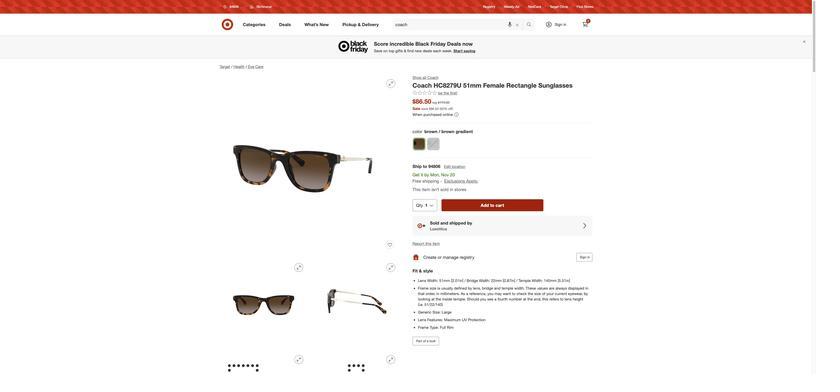 Task type: vqa. For each thing, say whether or not it's contained in the screenshot.
the bottom of
yes



Task type: describe. For each thing, give the bounding box(es) containing it.
find stores
[[577, 5, 594, 9]]

sold
[[441, 187, 449, 192]]

richmond
[[257, 5, 272, 9]]

pickup & delivery
[[343, 22, 379, 27]]

registry
[[460, 255, 475, 260]]

sign inside sign in link
[[555, 22, 563, 27]]

new
[[415, 49, 422, 53]]

0 horizontal spatial deals
[[279, 22, 291, 27]]

in inside 'button'
[[587, 255, 590, 260]]

start
[[454, 49, 463, 53]]

coach hc8279u 51mm female rectangle sunglasses, 1 of 8 image
[[220, 75, 400, 255]]

be
[[438, 91, 443, 95]]

22mm
[[491, 279, 502, 283]]

report this item button
[[413, 241, 440, 246]]

stores
[[455, 187, 467, 192]]

1 brown from the left
[[425, 129, 438, 134]]

score
[[374, 41, 388, 47]]

/ left eye
[[246, 64, 247, 69]]

& for fit
[[419, 268, 422, 274]]

generic
[[418, 310, 432, 315]]

new
[[320, 22, 329, 27]]

generic size: large
[[418, 310, 452, 315]]

pickup
[[343, 22, 357, 27]]

find
[[407, 49, 414, 53]]

lens for lens width: 51mm [2.01in] / bridge width: 22mm [0.87in] / temple width: 140mm [5.51in]
[[418, 279, 426, 283]]

large
[[442, 310, 452, 315]]

nov
[[441, 172, 449, 178]]

/ right '[0.87in]'
[[516, 279, 518, 283]]

by inside sold and shipped by luxottica
[[467, 220, 472, 226]]

first!
[[450, 91, 458, 95]]

black / grey gradient - out of stock image
[[428, 138, 439, 150]]

defined
[[454, 286, 467, 291]]

94806 button
[[220, 2, 244, 12]]

hc8279u
[[434, 81, 462, 89]]

[5.51in]
[[558, 279, 570, 283]]

coach hc8279u 51mm female rectangle sunglasses, 4 of 8 image
[[220, 351, 307, 374]]

what's new link
[[300, 19, 336, 31]]

luxottica
[[430, 227, 447, 231]]

fulfillment region
[[413, 164, 592, 236]]

isn't
[[432, 187, 439, 192]]

1 vertical spatial coach
[[413, 81, 432, 89]]

type:
[[430, 325, 439, 330]]

delivery
[[362, 22, 379, 27]]

and inside 'frame size is usually defined by lens, bridge and temple width. these values are always displayed in that order, in millimeters. as a reference, you may want to check the size of your current eyewear, by looking at the inside temple. should you see a fourth number at the end, this refers to lens height (i.e. 51/22/140)'
[[494, 286, 501, 291]]

fit
[[413, 268, 418, 274]]

ad
[[515, 5, 520, 9]]

this
[[413, 187, 421, 192]]

this inside button
[[426, 241, 432, 246]]

is
[[438, 286, 440, 291]]

2 brown from the left
[[442, 129, 455, 134]]

want
[[503, 292, 511, 296]]

or
[[438, 255, 442, 260]]

the right be
[[444, 91, 449, 95]]

apply.
[[466, 178, 478, 184]]

sunglasses
[[539, 81, 573, 89]]

displayed
[[568, 286, 585, 291]]

this inside 'frame size is usually defined by lens, bridge and temple width. these values are always displayed in that order, in millimeters. as a reference, you may want to check the size of your current eyewear, by looking at the inside temple. should you see a fourth number at the end, this refers to lens height (i.e. 51/22/140)'
[[542, 297, 548, 302]]

target circle
[[550, 5, 568, 9]]

deals
[[423, 49, 432, 53]]

sign inside 'sign in' 'button'
[[580, 255, 587, 260]]

94806 inside dropdown button
[[230, 5, 239, 9]]

-
[[440, 178, 442, 184]]

lens for lens features: maximum uv protection
[[418, 318, 426, 322]]

usually
[[441, 286, 453, 291]]

to down current
[[560, 297, 564, 302]]

exclusions apply. link
[[444, 178, 478, 184]]

each
[[433, 49, 442, 53]]

purchased
[[424, 112, 442, 117]]

week.
[[443, 49, 453, 53]]

lens features: maximum uv protection
[[418, 318, 486, 322]]

to inside button
[[490, 203, 495, 208]]

(i.e.
[[418, 303, 423, 307]]

location
[[452, 164, 465, 169]]

values
[[537, 286, 548, 291]]

reg
[[432, 100, 437, 105]]

when
[[413, 112, 423, 117]]

$173.00
[[438, 100, 450, 105]]

check
[[517, 292, 527, 296]]

when purchased online
[[413, 112, 453, 117]]

target link
[[220, 64, 230, 69]]

reference,
[[469, 292, 487, 296]]

bridge
[[482, 286, 493, 291]]

search button
[[524, 19, 537, 32]]

get it by mon, nov 20 free shipping - exclusions apply.
[[413, 172, 478, 184]]

ship
[[413, 164, 422, 169]]

edit location button
[[444, 164, 466, 170]]

save
[[374, 49, 382, 53]]

search
[[524, 22, 537, 28]]

sold and shipped by luxottica
[[430, 220, 472, 231]]

sign in inside 'button'
[[580, 255, 590, 260]]

should
[[467, 297, 479, 302]]

richmond button
[[247, 2, 275, 12]]

qty 1
[[416, 203, 428, 208]]

uv
[[462, 318, 467, 322]]

(
[[440, 107, 441, 111]]

1 horizontal spatial a
[[466, 292, 468, 296]]

temple.
[[453, 297, 466, 302]]

temple
[[502, 286, 514, 291]]

0 horizontal spatial size
[[430, 286, 436, 291]]

the up 51/22/140)
[[436, 297, 441, 302]]

add
[[481, 203, 489, 208]]

score incredible black friday deals now save on top gifts & find new deals each week. start saving
[[374, 41, 476, 53]]

color brown / brown gradient
[[413, 129, 473, 134]]

to up 'number' at the bottom of the page
[[512, 292, 516, 296]]

health link
[[234, 64, 245, 69]]

/ left bridge
[[464, 279, 466, 283]]

by left lens,
[[468, 286, 472, 291]]

eye care link
[[248, 64, 263, 69]]

%
[[444, 107, 447, 111]]

all
[[423, 75, 426, 80]]

add to cart button
[[442, 199, 543, 211]]

incredible
[[390, 41, 414, 47]]

item inside fulfillment region
[[422, 187, 430, 192]]



Task type: locate. For each thing, give the bounding box(es) containing it.
free
[[413, 178, 421, 184]]

report
[[413, 241, 424, 246]]

0 vertical spatial and
[[441, 220, 448, 226]]

number
[[509, 297, 522, 302]]

and inside sold and shipped by luxottica
[[441, 220, 448, 226]]

width: up values
[[532, 279, 543, 283]]

at up 51/22/140)
[[432, 297, 435, 302]]

51/22/140)
[[425, 303, 443, 307]]

2
[[588, 19, 589, 23]]

redcard link
[[528, 4, 541, 9]]

1 horizontal spatial size
[[534, 292, 541, 296]]

manage
[[443, 255, 459, 260]]

& for pickup
[[358, 22, 361, 27]]

order,
[[426, 292, 435, 296]]

eyewear,
[[568, 292, 583, 296]]

cart
[[496, 203, 504, 208]]

health
[[234, 64, 245, 69]]

you up see
[[488, 292, 494, 296]]

94806 inside fulfillment region
[[428, 164, 441, 169]]

and up luxottica
[[441, 220, 448, 226]]

What can we help you find? suggestions appear below search field
[[392, 19, 528, 31]]

frame inside 'frame size is usually defined by lens, bridge and temple width. these values are always displayed in that order, in millimeters. as a reference, you may want to check the size of your current eyewear, by looking at the inside temple. should you see a fourth number at the end, this refers to lens height (i.e. 51/22/140)'
[[418, 286, 429, 291]]

140mm
[[544, 279, 557, 283]]

2 horizontal spatial &
[[419, 268, 422, 274]]

0 vertical spatial &
[[358, 22, 361, 27]]

coach down all
[[413, 81, 432, 89]]

$
[[429, 107, 431, 111]]

part
[[416, 339, 422, 343]]

shop
[[413, 75, 422, 80]]

size:
[[433, 310, 441, 315]]

black
[[416, 41, 429, 47]]

1 horizontal spatial 94806
[[428, 164, 441, 169]]

brown left gradient
[[442, 129, 455, 134]]

0 horizontal spatial 94806
[[230, 5, 239, 9]]

rectangle
[[507, 81, 537, 89]]

0 horizontal spatial 51mm
[[439, 279, 450, 283]]

1 horizontal spatial brown
[[442, 129, 455, 134]]

0 horizontal spatial width:
[[427, 279, 438, 283]]

temple
[[519, 279, 531, 283]]

lens
[[565, 297, 572, 302]]

1 horizontal spatial &
[[404, 49, 406, 53]]

deals up start
[[447, 41, 461, 47]]

0 vertical spatial you
[[488, 292, 494, 296]]

1 horizontal spatial sign
[[580, 255, 587, 260]]

1 at from the left
[[432, 297, 435, 302]]

1 vertical spatial frame
[[418, 325, 429, 330]]

frame
[[418, 286, 429, 291], [418, 325, 429, 330]]

weekly
[[504, 5, 515, 9]]

this right report
[[426, 241, 432, 246]]

coach
[[428, 75, 439, 80], [413, 81, 432, 89]]

sign
[[555, 22, 563, 27], [580, 255, 587, 260]]

a right as
[[466, 292, 468, 296]]

1 vertical spatial this
[[542, 297, 548, 302]]

online
[[443, 112, 453, 117]]

1 vertical spatial and
[[494, 286, 501, 291]]

1 vertical spatial target
[[220, 64, 230, 69]]

current
[[555, 292, 567, 296]]

0 horizontal spatial at
[[432, 297, 435, 302]]

3 width: from the left
[[532, 279, 543, 283]]

are
[[549, 286, 555, 291]]

0 horizontal spatial you
[[480, 297, 486, 302]]

categories link
[[238, 19, 272, 31]]

bridge
[[467, 279, 478, 283]]

1 vertical spatial deals
[[447, 41, 461, 47]]

part of a look
[[416, 339, 436, 343]]

1 vertical spatial of
[[423, 339, 426, 343]]

protection
[[468, 318, 486, 322]]

1 horizontal spatial sign in
[[580, 255, 590, 260]]

deals link
[[275, 19, 298, 31]]

a inside button
[[427, 339, 429, 343]]

0 vertical spatial of
[[542, 292, 545, 296]]

item up or
[[433, 241, 440, 246]]

51mm inside shop all coach coach hc8279u 51mm female rectangle sunglasses
[[463, 81, 482, 89]]

0 horizontal spatial brown
[[425, 129, 438, 134]]

& right "pickup"
[[358, 22, 361, 27]]

1 horizontal spatial this
[[542, 297, 548, 302]]

by right eyewear,
[[584, 292, 588, 296]]

0 vertical spatial 51mm
[[463, 81, 482, 89]]

1 horizontal spatial and
[[494, 286, 501, 291]]

0 vertical spatial a
[[466, 292, 468, 296]]

a right see
[[495, 297, 497, 302]]

sign in
[[555, 22, 567, 27], [580, 255, 590, 260]]

2 width: from the left
[[479, 279, 490, 283]]

deals inside the score incredible black friday deals now save on top gifts & find new deals each week. start saving
[[447, 41, 461, 47]]

width: up is
[[427, 279, 438, 283]]

0 horizontal spatial item
[[422, 187, 430, 192]]

registry
[[483, 5, 495, 9]]

pickup & delivery link
[[338, 19, 386, 31]]

1 horizontal spatial of
[[542, 292, 545, 296]]

0 horizontal spatial of
[[423, 339, 426, 343]]

to right ship on the right
[[423, 164, 427, 169]]

this down your
[[542, 297, 548, 302]]

lens
[[418, 279, 426, 283], [418, 318, 426, 322]]

at down check
[[523, 297, 526, 302]]

fourth
[[498, 297, 508, 302]]

1 horizontal spatial you
[[488, 292, 494, 296]]

1 horizontal spatial deals
[[447, 41, 461, 47]]

by right shipped
[[467, 220, 472, 226]]

0 vertical spatial frame
[[418, 286, 429, 291]]

now
[[463, 41, 473, 47]]

2 lens from the top
[[418, 318, 426, 322]]

width.
[[515, 286, 525, 291]]

0 vertical spatial lens
[[418, 279, 426, 283]]

coach hc8279u 51mm female rectangle sunglasses, 2 of 8 image
[[220, 259, 307, 347]]

by inside get it by mon, nov 20 free shipping - exclusions apply.
[[424, 172, 429, 178]]

0 vertical spatial this
[[426, 241, 432, 246]]

frame up that
[[418, 286, 429, 291]]

of down values
[[542, 292, 545, 296]]

2 horizontal spatial a
[[495, 297, 497, 302]]

coach hc8279u 51mm female rectangle sunglasses, 3 of 8 image
[[312, 259, 400, 347]]

& left "find"
[[404, 49, 406, 53]]

94806 up mon,
[[428, 164, 441, 169]]

of inside button
[[423, 339, 426, 343]]

this
[[426, 241, 432, 246], [542, 297, 548, 302]]

inside
[[442, 297, 452, 302]]

brown up black / grey gradient - out of stock image
[[425, 129, 438, 134]]

1 vertical spatial a
[[495, 297, 497, 302]]

0 vertical spatial coach
[[428, 75, 439, 80]]

you left see
[[480, 297, 486, 302]]

and up may
[[494, 286, 501, 291]]

1 horizontal spatial 51mm
[[463, 81, 482, 89]]

/
[[231, 64, 233, 69], [246, 64, 247, 69], [439, 129, 440, 134], [464, 279, 466, 283], [516, 279, 518, 283]]

0 horizontal spatial a
[[427, 339, 429, 343]]

brown / brown gradient image
[[413, 138, 425, 150]]

2 vertical spatial a
[[427, 339, 429, 343]]

1 horizontal spatial width:
[[479, 279, 490, 283]]

1 vertical spatial lens
[[418, 318, 426, 322]]

1 horizontal spatial item
[[433, 241, 440, 246]]

2 vertical spatial &
[[419, 268, 422, 274]]

mon,
[[430, 172, 440, 178]]

the down these
[[528, 292, 533, 296]]

friday
[[431, 41, 446, 47]]

2 link
[[579, 19, 591, 31]]

eye
[[248, 64, 254, 69]]

0 vertical spatial size
[[430, 286, 436, 291]]

& right fit
[[419, 268, 422, 274]]

2 horizontal spatial width:
[[532, 279, 543, 283]]

be the first!
[[438, 91, 458, 95]]

a
[[466, 292, 468, 296], [495, 297, 497, 302], [427, 339, 429, 343]]

1 lens from the top
[[418, 279, 426, 283]]

of inside 'frame size is usually defined by lens, bridge and temple width. these values are always displayed in that order, in millimeters. as a reference, you may want to check the size of your current eyewear, by looking at the inside temple. should you see a fourth number at the end, this refers to lens height (i.e. 51/22/140)'
[[542, 292, 545, 296]]

top
[[389, 49, 394, 53]]

1 vertical spatial item
[[433, 241, 440, 246]]

weekly ad
[[504, 5, 520, 9]]

in inside fulfillment region
[[450, 187, 453, 192]]

image gallery element
[[220, 75, 400, 374]]

saving
[[464, 49, 476, 53]]

of right part
[[423, 339, 426, 343]]

coach hc8279u 51mm female rectangle sunglasses, 5 of 8 image
[[312, 351, 400, 374]]

0 horizontal spatial and
[[441, 220, 448, 226]]

1 width: from the left
[[427, 279, 438, 283]]

deals left what's
[[279, 22, 291, 27]]

report this item
[[413, 241, 440, 246]]

create or manage registry
[[424, 255, 475, 260]]

94806 left richmond dropdown button
[[230, 5, 239, 9]]

target left health link in the top left of the page
[[220, 64, 230, 69]]

20
[[450, 172, 455, 178]]

sign in link
[[541, 19, 575, 31]]

1 horizontal spatial target
[[550, 5, 559, 9]]

frame for frame size is usually defined by lens, bridge and temple width. these values are always displayed in that order, in millimeters. as a reference, you may want to check the size of your current eyewear, by looking at the inside temple. should you see a fourth number at the end, this refers to lens height (i.e. 51/22/140)
[[418, 286, 429, 291]]

0 vertical spatial sign in
[[555, 22, 567, 27]]

1 vertical spatial sign
[[580, 255, 587, 260]]

to right add
[[490, 203, 495, 208]]

1 vertical spatial 94806
[[428, 164, 441, 169]]

1 horizontal spatial at
[[523, 297, 526, 302]]

the left end,
[[528, 297, 533, 302]]

width: up the bridge
[[479, 279, 490, 283]]

target for target / health / eye care
[[220, 64, 230, 69]]

2 frame from the top
[[418, 325, 429, 330]]

size up end,
[[534, 292, 541, 296]]

0 horizontal spatial sign in
[[555, 22, 567, 27]]

1 vertical spatial &
[[404, 49, 406, 53]]

find
[[577, 5, 583, 9]]

target / health / eye care
[[220, 64, 263, 69]]

0 vertical spatial target
[[550, 5, 559, 9]]

0 vertical spatial sign
[[555, 22, 563, 27]]

item inside button
[[433, 241, 440, 246]]

a left the look
[[427, 339, 429, 343]]

2 at from the left
[[523, 297, 526, 302]]

0 horizontal spatial sign
[[555, 22, 563, 27]]

0 horizontal spatial &
[[358, 22, 361, 27]]

1 vertical spatial you
[[480, 297, 486, 302]]

51mm up usually
[[439, 279, 450, 283]]

item left isn't
[[422, 187, 430, 192]]

frame for frame type: full rim
[[418, 325, 429, 330]]

weekly ad link
[[504, 4, 520, 9]]

/ right 'target' link
[[231, 64, 233, 69]]

& inside the score incredible black friday deals now save on top gifts & find new deals each week. start saving
[[404, 49, 406, 53]]

style
[[423, 268, 433, 274]]

target left circle
[[550, 5, 559, 9]]

0 horizontal spatial this
[[426, 241, 432, 246]]

frame size is usually defined by lens, bridge and temple width. these values are always displayed in that order, in millimeters. as a reference, you may want to check the size of your current eyewear, by looking at the inside temple. should you see a fourth number at the end, this refers to lens height (i.e. 51/22/140)
[[418, 286, 589, 307]]

by right "it"
[[424, 172, 429, 178]]

$86.50
[[413, 97, 431, 105]]

1 vertical spatial size
[[534, 292, 541, 296]]

coach right all
[[428, 75, 439, 80]]

target
[[550, 5, 559, 9], [220, 64, 230, 69]]

edit
[[444, 164, 451, 169]]

0 horizontal spatial target
[[220, 64, 230, 69]]

by
[[424, 172, 429, 178], [467, 220, 472, 226], [468, 286, 472, 291], [584, 292, 588, 296]]

it
[[421, 172, 423, 178]]

1 frame from the top
[[418, 286, 429, 291]]

sale
[[413, 106, 420, 111]]

circle
[[560, 5, 568, 9]]

)
[[452, 107, 453, 111]]

1 vertical spatial sign in
[[580, 255, 590, 260]]

1 vertical spatial 51mm
[[439, 279, 450, 283]]

0 vertical spatial deals
[[279, 22, 291, 27]]

target for target circle
[[550, 5, 559, 9]]

lens down fit & style
[[418, 279, 426, 283]]

lens down generic at the bottom
[[418, 318, 426, 322]]

51mm left female
[[463, 81, 482, 89]]

shipped
[[450, 220, 466, 226]]

features:
[[427, 318, 443, 322]]

/ up black / grey gradient - out of stock image
[[439, 129, 440, 134]]

target circle link
[[550, 4, 568, 9]]

0 vertical spatial item
[[422, 187, 430, 192]]

0 vertical spatial 94806
[[230, 5, 239, 9]]

of
[[542, 292, 545, 296], [423, 339, 426, 343]]

frame left type:
[[418, 325, 429, 330]]

size left is
[[430, 286, 436, 291]]

full
[[440, 325, 446, 330]]



